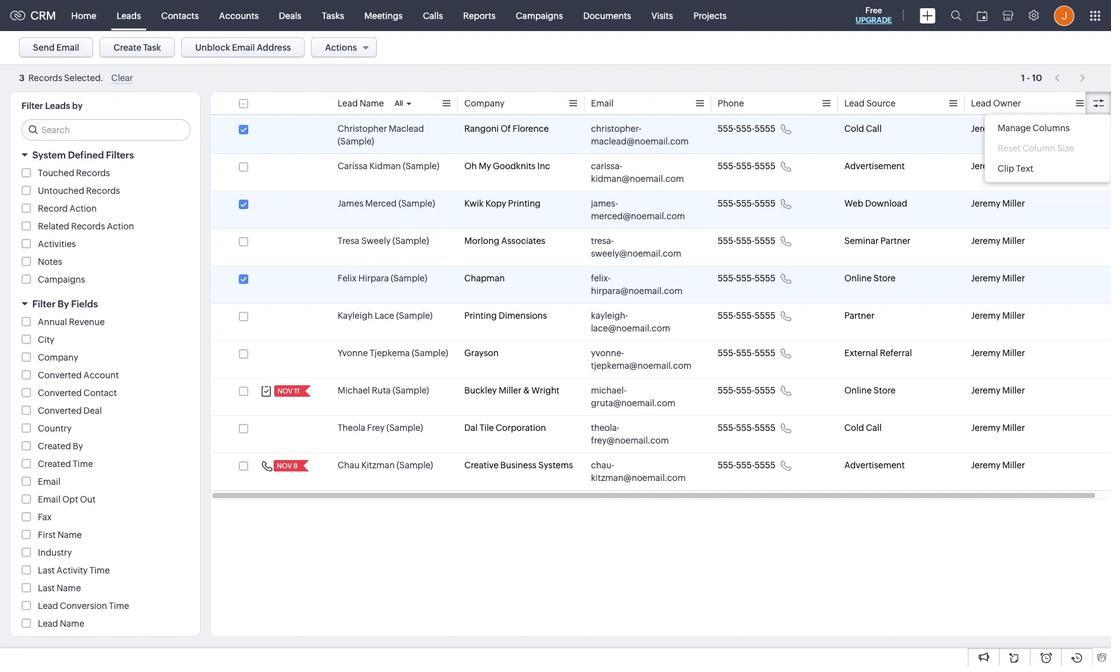 Task type: locate. For each thing, give the bounding box(es) containing it.
0 vertical spatial created
[[38, 441, 71, 451]]

store
[[874, 273, 896, 283], [874, 385, 896, 396]]

9 jeremy miller from the top
[[972, 423, 1026, 433]]

partner
[[881, 236, 911, 246], [845, 311, 875, 321]]

by up created time
[[73, 441, 83, 451]]

company down city
[[38, 352, 78, 363]]

1 vertical spatial leads
[[45, 101, 70, 111]]

tresa- sweely@noemail.com link
[[591, 235, 693, 260]]

0 vertical spatial cold call
[[845, 124, 882, 134]]

james- merced@noemail.com
[[591, 198, 686, 221]]

1 vertical spatial filter
[[32, 299, 56, 309]]

1 jeremy from the top
[[972, 124, 1001, 134]]

(sample) inside 'link'
[[396, 311, 433, 321]]

send email button
[[19, 37, 93, 58]]

(sample) right hirpara
[[391, 273, 428, 283]]

system
[[32, 150, 66, 160]]

0 horizontal spatial campaigns
[[38, 274, 85, 285]]

frey@noemail.com
[[591, 435, 669, 446]]

1 vertical spatial cold call
[[845, 423, 882, 433]]

2 advertisement from the top
[[845, 460, 905, 470]]

nov left 8
[[277, 462, 292, 470]]

lead name down conversion
[[38, 619, 84, 629]]

filter up annual at left
[[32, 299, 56, 309]]

lead name up christopher
[[338, 98, 384, 108]]

2 last from the top
[[38, 583, 55, 593]]

external
[[845, 348, 879, 358]]

1 horizontal spatial lead name
[[338, 98, 384, 108]]

2 vertical spatial converted
[[38, 406, 82, 416]]

1 vertical spatial nov
[[277, 462, 292, 470]]

tasks
[[322, 10, 344, 21]]

printing up the 'grayson'
[[465, 311, 497, 321]]

&
[[524, 385, 530, 396]]

8 jeremy from the top
[[972, 385, 1001, 396]]

by
[[58, 299, 69, 309], [73, 441, 83, 451]]

jeremy miller for james- merced@noemail.com
[[972, 198, 1026, 209]]

filter down 3
[[22, 101, 43, 111]]

jeremy miller for michael- gruta@noemail.com
[[972, 385, 1026, 396]]

online store down seminar partner
[[845, 273, 896, 283]]

4 jeremy miller from the top
[[972, 236, 1026, 246]]

0 horizontal spatial lead name
[[38, 619, 84, 629]]

10 555-555-5555 from the top
[[718, 460, 776, 470]]

email up fax
[[38, 494, 60, 505]]

records down record action
[[71, 221, 105, 231]]

0 vertical spatial call
[[867, 124, 882, 134]]

5555 for carissa- kidman@noemail.com
[[755, 161, 776, 171]]

(sample) for tresa sweely (sample)
[[393, 236, 429, 246]]

seminar partner
[[845, 236, 911, 246]]

jeremy for michael- gruta@noemail.com
[[972, 385, 1001, 396]]

2 cold from the top
[[845, 423, 865, 433]]

0 vertical spatial last
[[38, 565, 55, 576]]

campaigns down notes
[[38, 274, 85, 285]]

555-555-5555 for tresa- sweely@noemail.com
[[718, 236, 776, 246]]

1 horizontal spatial company
[[465, 98, 505, 108]]

row group containing christopher maclead (sample)
[[210, 117, 1112, 491]]

5 5555 from the top
[[755, 273, 776, 283]]

felix hirpara (sample) link
[[338, 272, 428, 285]]

5555 for james- merced@noemail.com
[[755, 198, 776, 209]]

3 records selected.
[[19, 73, 103, 83]]

0 horizontal spatial leads
[[45, 101, 70, 111]]

1 vertical spatial lead name
[[38, 619, 84, 629]]

leads
[[117, 10, 141, 21], [45, 101, 70, 111]]

1 call from the top
[[867, 124, 882, 134]]

felix- hirpara@noemail.com
[[591, 273, 683, 296]]

0 vertical spatial filter
[[22, 101, 43, 111]]

1 vertical spatial cold
[[845, 423, 865, 433]]

jeremy for carissa- kidman@noemail.com
[[972, 161, 1001, 171]]

miller for chau- kitzman@noemail.com
[[1003, 460, 1026, 470]]

2 vertical spatial records
[[71, 221, 105, 231]]

unblock email address button
[[181, 37, 305, 58]]

chau-
[[591, 460, 615, 470]]

1 converted from the top
[[38, 370, 82, 380]]

1 vertical spatial time
[[90, 565, 110, 576]]

converted up country
[[38, 406, 82, 416]]

1 online store from the top
[[845, 273, 896, 283]]

0 vertical spatial converted
[[38, 370, 82, 380]]

7 555-555-5555 from the top
[[718, 348, 776, 358]]

dimensions
[[499, 311, 547, 321]]

profile element
[[1047, 0, 1083, 31]]

3 jeremy from the top
[[972, 198, 1001, 209]]

5 555-555-5555 from the top
[[718, 273, 776, 283]]

created down country
[[38, 441, 71, 451]]

555-555-5555 for michael- gruta@noemail.com
[[718, 385, 776, 396]]

1 555-555-5555 from the top
[[718, 124, 776, 134]]

(sample) for felix hirpara (sample)
[[391, 273, 428, 283]]

kayleigh-
[[591, 311, 629, 321]]

online down seminar
[[845, 273, 872, 283]]

carissa- kidman@noemail.com link
[[591, 160, 693, 185]]

1 vertical spatial action
[[107, 221, 134, 231]]

grayson
[[465, 348, 499, 358]]

(sample)
[[338, 136, 374, 146], [403, 161, 440, 171], [399, 198, 435, 209], [393, 236, 429, 246], [391, 273, 428, 283], [396, 311, 433, 321], [412, 348, 449, 358], [393, 385, 429, 396], [387, 423, 423, 433], [397, 460, 433, 470]]

create menu element
[[913, 0, 944, 31]]

0 vertical spatial action
[[69, 203, 97, 214]]

0 horizontal spatial by
[[58, 299, 69, 309]]

time for activity
[[90, 565, 110, 576]]

2 online store from the top
[[845, 385, 896, 396]]

555-555-5555 for christopher- maclead@noemail.com
[[718, 124, 776, 134]]

calls
[[423, 10, 443, 21]]

sweely
[[361, 236, 391, 246]]

theola- frey@noemail.com
[[591, 423, 669, 446]]

0 vertical spatial company
[[465, 98, 505, 108]]

6 jeremy miller from the top
[[972, 311, 1026, 321]]

0 horizontal spatial action
[[69, 203, 97, 214]]

4 jeremy from the top
[[972, 236, 1001, 246]]

1 vertical spatial online store
[[845, 385, 896, 396]]

6 jeremy from the top
[[972, 311, 1001, 321]]

0 vertical spatial records
[[76, 168, 110, 178]]

3 converted from the top
[[38, 406, 82, 416]]

tresa
[[338, 236, 360, 246]]

2 555-555-5555 from the top
[[718, 161, 776, 171]]

0 horizontal spatial printing
[[465, 311, 497, 321]]

name right first
[[58, 530, 82, 540]]

lead
[[338, 98, 358, 108], [845, 98, 865, 108], [972, 98, 992, 108], [38, 601, 58, 611], [38, 619, 58, 629]]

2 vertical spatial time
[[109, 601, 129, 611]]

5555 for michael- gruta@noemail.com
[[755, 385, 776, 396]]

created
[[38, 441, 71, 451], [38, 459, 71, 469]]

chau- kitzman@noemail.com link
[[591, 459, 693, 484]]

online down external
[[845, 385, 872, 396]]

2 store from the top
[[874, 385, 896, 396]]

campaigns inside "link"
[[516, 10, 563, 21]]

leads up create
[[117, 10, 141, 21]]

1 horizontal spatial printing
[[508, 198, 541, 209]]

last down "last activity time"
[[38, 583, 55, 593]]

last down industry
[[38, 565, 55, 576]]

1 vertical spatial by
[[73, 441, 83, 451]]

nov left 11
[[278, 387, 293, 395]]

nov inside 'link'
[[278, 387, 293, 395]]

7 5555 from the top
[[755, 348, 776, 358]]

advertisement for carissa- kidman@noemail.com
[[845, 161, 905, 171]]

store down external referral
[[874, 385, 896, 396]]

(sample) for carissa kidman (sample)
[[403, 161, 440, 171]]

create menu image
[[920, 8, 936, 23]]

(sample) for michael ruta (sample)
[[393, 385, 429, 396]]

7 jeremy miller from the top
[[972, 348, 1026, 358]]

3 5555 from the top
[[755, 198, 776, 209]]

converted account
[[38, 370, 119, 380]]

created for created by
[[38, 441, 71, 451]]

tresa sweely (sample) link
[[338, 235, 429, 247]]

creative business systems
[[465, 460, 573, 470]]

8 555-555-5555 from the top
[[718, 385, 776, 396]]

kwik
[[465, 198, 484, 209]]

web download
[[845, 198, 908, 209]]

oh
[[465, 161, 477, 171]]

web
[[845, 198, 864, 209]]

created time
[[38, 459, 93, 469]]

0 vertical spatial advertisement
[[845, 161, 905, 171]]

filter inside dropdown button
[[32, 299, 56, 309]]

external referral
[[845, 348, 913, 358]]

miller for theola- frey@noemail.com
[[1003, 423, 1026, 433]]

tile
[[480, 423, 494, 433]]

(sample) right "ruta"
[[393, 385, 429, 396]]

owner
[[994, 98, 1022, 108]]

by for created
[[73, 441, 83, 451]]

store down seminar partner
[[874, 273, 896, 283]]

tresa-
[[591, 236, 614, 246]]

time right conversion
[[109, 601, 129, 611]]

printing right kopy
[[508, 198, 541, 209]]

10 5555 from the top
[[755, 460, 776, 470]]

1 vertical spatial online
[[845, 385, 872, 396]]

james merced (sample)
[[338, 198, 435, 209]]

1 5555 from the top
[[755, 124, 776, 134]]

created down created by
[[38, 459, 71, 469]]

Search text field
[[22, 120, 190, 140]]

records for touched
[[76, 168, 110, 178]]

documents link
[[574, 0, 642, 31]]

2 converted from the top
[[38, 388, 82, 398]]

kopy
[[486, 198, 507, 209]]

(sample) right tjepkema
[[412, 348, 449, 358]]

1 vertical spatial created
[[38, 459, 71, 469]]

james-
[[591, 198, 619, 209]]

campaigns right the reports
[[516, 10, 563, 21]]

5555 for kayleigh- lace@noemail.com
[[755, 311, 776, 321]]

kayleigh- lace@noemail.com
[[591, 311, 671, 333]]

email right send in the left of the page
[[56, 42, 79, 53]]

call for theola- frey@noemail.com
[[867, 423, 882, 433]]

(sample) right lace at the left top
[[396, 311, 433, 321]]

download
[[866, 198, 908, 209]]

leads left by
[[45, 101, 70, 111]]

cold
[[845, 124, 865, 134], [845, 423, 865, 433]]

michael- gruta@noemail.com link
[[591, 384, 693, 409]]

(sample) right merced on the top left of page
[[399, 198, 435, 209]]

manage
[[998, 123, 1032, 133]]

kidman@noemail.com
[[591, 174, 684, 184]]

nov
[[278, 387, 293, 395], [277, 462, 292, 470]]

records down defined
[[76, 168, 110, 178]]

1 vertical spatial records
[[86, 186, 120, 196]]

0 horizontal spatial company
[[38, 352, 78, 363]]

online for felix- hirpara@noemail.com
[[845, 273, 872, 283]]

0 vertical spatial by
[[58, 299, 69, 309]]

1 horizontal spatial campaigns
[[516, 10, 563, 21]]

0 vertical spatial online store
[[845, 273, 896, 283]]

annual revenue
[[38, 317, 105, 327]]

0 vertical spatial online
[[845, 273, 872, 283]]

jeremy for felix- hirpara@noemail.com
[[972, 273, 1001, 283]]

(sample) right the kitzman
[[397, 460, 433, 470]]

miller for james- merced@noemail.com
[[1003, 198, 1026, 209]]

2 cold call from the top
[[845, 423, 882, 433]]

1 vertical spatial advertisement
[[845, 460, 905, 470]]

1 cold call from the top
[[845, 124, 882, 134]]

1 jeremy miller from the top
[[972, 124, 1026, 134]]

records down the touched records
[[86, 186, 120, 196]]

6 555-555-5555 from the top
[[718, 311, 776, 321]]

10 jeremy from the top
[[972, 460, 1001, 470]]

nov for michael
[[278, 387, 293, 395]]

partner up external
[[845, 311, 875, 321]]

(sample) for chau kitzman (sample)
[[397, 460, 433, 470]]

2 jeremy from the top
[[972, 161, 1001, 171]]

jeremy for chau- kitzman@noemail.com
[[972, 460, 1001, 470]]

tjepkema@noemail.com
[[591, 361, 692, 371]]

by for filter
[[58, 299, 69, 309]]

revenue
[[69, 317, 105, 327]]

3 jeremy miller from the top
[[972, 198, 1026, 209]]

4 555-555-5555 from the top
[[718, 236, 776, 246]]

row group
[[210, 117, 1112, 491]]

1 vertical spatial store
[[874, 385, 896, 396]]

1 vertical spatial call
[[867, 423, 882, 433]]

action down untouched records
[[107, 221, 134, 231]]

navigation
[[1049, 68, 1093, 87]]

(sample) inside christopher maclead (sample)
[[338, 136, 374, 146]]

5555 for felix- hirpara@noemail.com
[[755, 273, 776, 283]]

2 created from the top
[[38, 459, 71, 469]]

1 horizontal spatial by
[[73, 441, 83, 451]]

by inside filter by fields dropdown button
[[58, 299, 69, 309]]

0 vertical spatial store
[[874, 273, 896, 283]]

1 last from the top
[[38, 565, 55, 576]]

1 cold from the top
[[845, 124, 865, 134]]

miller for yvonne- tjepkema@noemail.com
[[1003, 348, 1026, 358]]

0 vertical spatial cold
[[845, 124, 865, 134]]

9 jeremy from the top
[[972, 423, 1001, 433]]

felix
[[338, 273, 357, 283]]

records
[[76, 168, 110, 178], [86, 186, 120, 196], [71, 221, 105, 231]]

0 vertical spatial partner
[[881, 236, 911, 246]]

miller for michael- gruta@noemail.com
[[1003, 385, 1026, 396]]

filter for filter leads by
[[22, 101, 43, 111]]

miller for felix- hirpara@noemail.com
[[1003, 273, 1026, 283]]

kayleigh lace (sample)
[[338, 311, 433, 321]]

1 created from the top
[[38, 441, 71, 451]]

6 5555 from the top
[[755, 311, 776, 321]]

manage columns
[[998, 123, 1071, 133]]

1 store from the top
[[874, 273, 896, 283]]

2 jeremy miller from the top
[[972, 161, 1026, 171]]

tresa sweely (sample)
[[338, 236, 429, 246]]

felix hirpara (sample)
[[338, 273, 428, 283]]

email up christopher-
[[591, 98, 614, 108]]

555-555-5555 for chau- kitzman@noemail.com
[[718, 460, 776, 470]]

frey
[[367, 423, 385, 433]]

cold call
[[845, 124, 882, 134], [845, 423, 882, 433]]

1 vertical spatial last
[[38, 583, 55, 593]]

10 jeremy miller from the top
[[972, 460, 1026, 470]]

9 5555 from the top
[[755, 423, 776, 433]]

time down created by
[[73, 459, 93, 469]]

1 vertical spatial partner
[[845, 311, 875, 321]]

5 jeremy from the top
[[972, 273, 1001, 283]]

corporation
[[496, 423, 546, 433]]

2 5555 from the top
[[755, 161, 776, 171]]

jeremy miller for carissa- kidman@noemail.com
[[972, 161, 1026, 171]]

0 horizontal spatial partner
[[845, 311, 875, 321]]

advertisement for chau- kitzman@noemail.com
[[845, 460, 905, 470]]

by up annual revenue
[[58, 299, 69, 309]]

1 vertical spatial printing
[[465, 311, 497, 321]]

1 vertical spatial converted
[[38, 388, 82, 398]]

converted up the converted contact
[[38, 370, 82, 380]]

9 555-555-5555 from the top
[[718, 423, 776, 433]]

8 5555 from the top
[[755, 385, 776, 396]]

kitzman@noemail.com
[[591, 473, 686, 483]]

record
[[38, 203, 68, 214]]

cold call for theola- frey@noemail.com
[[845, 423, 882, 433]]

converted up converted deal
[[38, 388, 82, 398]]

0 vertical spatial campaigns
[[516, 10, 563, 21]]

name
[[360, 98, 384, 108], [58, 530, 82, 540], [57, 583, 81, 593], [60, 619, 84, 629]]

2 call from the top
[[867, 423, 882, 433]]

carissa-
[[591, 161, 623, 171]]

3 555-555-5555 from the top
[[718, 198, 776, 209]]

5555 for christopher- maclead@noemail.com
[[755, 124, 776, 134]]

converted for converted deal
[[38, 406, 82, 416]]

1 online from the top
[[845, 273, 872, 283]]

create task button
[[100, 37, 175, 58]]

last activity time
[[38, 565, 110, 576]]

lead owner
[[972, 98, 1022, 108]]

555-555-5555 for kayleigh- lace@noemail.com
[[718, 311, 776, 321]]

0 vertical spatial nov
[[278, 387, 293, 395]]

1 advertisement from the top
[[845, 161, 905, 171]]

555-555-5555 for james- merced@noemail.com
[[718, 198, 776, 209]]

jeremy miller for tresa- sweely@noemail.com
[[972, 236, 1026, 246]]

1 horizontal spatial leads
[[117, 10, 141, 21]]

free upgrade
[[856, 6, 892, 25]]

(sample) for theola frey (sample)
[[387, 423, 423, 433]]

8 jeremy miller from the top
[[972, 385, 1026, 396]]

2 online from the top
[[845, 385, 872, 396]]

(sample) for yvonne tjepkema (sample)
[[412, 348, 449, 358]]

name up christopher
[[360, 98, 384, 108]]

printing dimensions
[[465, 311, 547, 321]]

time right activity
[[90, 565, 110, 576]]

(sample) right sweely
[[393, 236, 429, 246]]

online store down external referral
[[845, 385, 896, 396]]

4 5555 from the top
[[755, 236, 776, 246]]

maclead
[[389, 124, 424, 134]]

hirpara
[[359, 273, 389, 283]]

rangoni
[[465, 124, 499, 134]]

action up related records action
[[69, 203, 97, 214]]

action
[[69, 203, 97, 214], [107, 221, 134, 231]]

company up rangoni
[[465, 98, 505, 108]]

partner right seminar
[[881, 236, 911, 246]]

touched records
[[38, 168, 110, 178]]

(sample) right kidman
[[403, 161, 440, 171]]

(sample) right frey
[[387, 423, 423, 433]]

5 jeremy miller from the top
[[972, 273, 1026, 283]]

7 jeremy from the top
[[972, 348, 1001, 358]]

(sample) down christopher
[[338, 136, 374, 146]]

christopher maclead (sample)
[[338, 124, 424, 146]]

fields
[[71, 299, 98, 309]]

converted contact
[[38, 388, 117, 398]]



Task type: vqa. For each thing, say whether or not it's contained in the screenshot.


Task type: describe. For each thing, give the bounding box(es) containing it.
kwik kopy printing
[[465, 198, 541, 209]]

kidman
[[370, 161, 401, 171]]

crm link
[[10, 9, 56, 22]]

clip
[[998, 164, 1015, 174]]

555-555-5555 for carissa- kidman@noemail.com
[[718, 161, 776, 171]]

online store for felix- hirpara@noemail.com
[[845, 273, 896, 283]]

chau kitzman (sample)
[[338, 460, 433, 470]]

1 - 10
[[1022, 73, 1043, 83]]

michael
[[338, 385, 370, 396]]

profile image
[[1055, 5, 1075, 26]]

(sample) for kayleigh lace (sample)
[[396, 311, 433, 321]]

miller for kayleigh- lace@noemail.com
[[1003, 311, 1026, 321]]

555-555-5555 for theola- frey@noemail.com
[[718, 423, 776, 433]]

create
[[114, 42, 141, 53]]

maclead@noemail.com
[[591, 136, 689, 146]]

jeremy for tresa- sweely@noemail.com
[[972, 236, 1001, 246]]

business
[[501, 460, 537, 470]]

my
[[479, 161, 491, 171]]

system defined filters
[[32, 150, 134, 160]]

related
[[38, 221, 69, 231]]

online for michael- gruta@noemail.com
[[845, 385, 872, 396]]

morlong
[[465, 236, 500, 246]]

jeremy for james- merced@noemail.com
[[972, 198, 1001, 209]]

christopher-
[[591, 124, 642, 134]]

records for related
[[71, 221, 105, 231]]

5555 for chau- kitzman@noemail.com
[[755, 460, 776, 470]]

filter for filter by fields
[[32, 299, 56, 309]]

account
[[84, 370, 119, 380]]

fax
[[38, 512, 52, 522]]

calendar image
[[977, 10, 988, 21]]

create task
[[114, 42, 161, 53]]

industry
[[38, 548, 72, 558]]

5555 for theola- frey@noemail.com
[[755, 423, 776, 433]]

crm
[[30, 9, 56, 22]]

miller for christopher- maclead@noemail.com
[[1003, 124, 1026, 134]]

1 vertical spatial company
[[38, 352, 78, 363]]

nov 11 link
[[274, 385, 301, 397]]

dal tile corporation
[[465, 423, 546, 433]]

activity
[[57, 565, 88, 576]]

dal
[[465, 423, 478, 433]]

(sample) for christopher maclead (sample)
[[338, 136, 374, 146]]

visits
[[652, 10, 674, 21]]

yvonne tjepkema (sample)
[[338, 348, 449, 358]]

seminar
[[845, 236, 879, 246]]

creative
[[465, 460, 499, 470]]

(sample) for james merced (sample)
[[399, 198, 435, 209]]

0 vertical spatial printing
[[508, 198, 541, 209]]

nov for chau
[[277, 462, 292, 470]]

555-555-5555 for yvonne- tjepkema@noemail.com
[[718, 348, 776, 358]]

kayleigh- lace@noemail.com link
[[591, 309, 693, 335]]

jeremy for christopher- maclead@noemail.com
[[972, 124, 1001, 134]]

felix- hirpara@noemail.com link
[[591, 272, 693, 297]]

3
[[19, 73, 25, 83]]

jeremy for yvonne- tjepkema@noemail.com
[[972, 348, 1001, 358]]

carissa
[[338, 161, 368, 171]]

jeremy miller for christopher- maclead@noemail.com
[[972, 124, 1026, 134]]

miller for carissa- kidman@noemail.com
[[1003, 161, 1026, 171]]

name down activity
[[57, 583, 81, 593]]

text
[[1017, 164, 1034, 174]]

records for untouched
[[86, 186, 120, 196]]

felix-
[[591, 273, 611, 283]]

last for last name
[[38, 583, 55, 593]]

time for conversion
[[109, 601, 129, 611]]

inc
[[538, 161, 551, 171]]

chau kitzman (sample) link
[[338, 459, 433, 472]]

name down conversion
[[60, 619, 84, 629]]

meetings link
[[355, 0, 413, 31]]

calls link
[[413, 0, 453, 31]]

projects link
[[684, 0, 737, 31]]

accounts
[[219, 10, 259, 21]]

christopher- maclead@noemail.com link
[[591, 122, 693, 148]]

kitzman
[[362, 460, 395, 470]]

clear
[[111, 73, 133, 83]]

chapman
[[465, 273, 505, 283]]

associates
[[501, 236, 546, 246]]

sweely@noemail.com
[[591, 248, 682, 259]]

0 vertical spatial leads
[[117, 10, 141, 21]]

referral
[[880, 348, 913, 358]]

search image
[[951, 10, 962, 21]]

5555 for tresa- sweely@noemail.com
[[755, 236, 776, 246]]

unblock
[[195, 42, 230, 53]]

cold for christopher- maclead@noemail.com
[[845, 124, 865, 134]]

christopher
[[338, 124, 387, 134]]

1 horizontal spatial action
[[107, 221, 134, 231]]

last name
[[38, 583, 81, 593]]

record action
[[38, 203, 97, 214]]

untouched records
[[38, 186, 120, 196]]

jeremy miller for kayleigh- lace@noemail.com
[[972, 311, 1026, 321]]

0 vertical spatial time
[[73, 459, 93, 469]]

555-555-5555 for felix- hirpara@noemail.com
[[718, 273, 776, 283]]

contacts link
[[151, 0, 209, 31]]

last for last activity time
[[38, 565, 55, 576]]

miller for tresa- sweely@noemail.com
[[1003, 236, 1026, 246]]

first
[[38, 530, 56, 540]]

projects
[[694, 10, 727, 21]]

nov 8
[[277, 462, 298, 470]]

0 vertical spatial lead name
[[338, 98, 384, 108]]

store for michael- gruta@noemail.com
[[874, 385, 896, 396]]

email left address
[[232, 42, 255, 53]]

contacts
[[161, 10, 199, 21]]

jeremy miller for theola- frey@noemail.com
[[972, 423, 1026, 433]]

jeremy miller for yvonne- tjepkema@noemail.com
[[972, 348, 1026, 358]]

buckley
[[465, 385, 497, 396]]

1 horizontal spatial partner
[[881, 236, 911, 246]]

chau
[[338, 460, 360, 470]]

unblock email address
[[195, 42, 291, 53]]

hirpara@noemail.com
[[591, 286, 683, 296]]

phone
[[718, 98, 745, 108]]

converted for converted account
[[38, 370, 82, 380]]

cold call for christopher- maclead@noemail.com
[[845, 124, 882, 134]]

created for created time
[[38, 459, 71, 469]]

filter by fields button
[[10, 293, 200, 315]]

untouched
[[38, 186, 84, 196]]

contact
[[84, 388, 117, 398]]

system defined filters button
[[10, 144, 200, 166]]

1
[[1022, 73, 1026, 83]]

8
[[294, 462, 298, 470]]

jeremy for kayleigh- lace@noemail.com
[[972, 311, 1001, 321]]

converted for converted contact
[[38, 388, 82, 398]]

theola frey (sample) link
[[338, 422, 423, 434]]

touched
[[38, 168, 74, 178]]

address
[[257, 42, 291, 53]]

call for christopher- maclead@noemail.com
[[867, 124, 882, 134]]

deals link
[[269, 0, 312, 31]]

10
[[1033, 73, 1043, 83]]

morlong associates
[[465, 236, 546, 246]]

jeremy miller for felix- hirpara@noemail.com
[[972, 273, 1026, 283]]

5555 for yvonne- tjepkema@noemail.com
[[755, 348, 776, 358]]

online store for michael- gruta@noemail.com
[[845, 385, 896, 396]]

deal
[[84, 406, 102, 416]]

source
[[867, 98, 896, 108]]

1 vertical spatial campaigns
[[38, 274, 85, 285]]

jeremy for theola- frey@noemail.com
[[972, 423, 1001, 433]]

christopher maclead (sample) link
[[338, 122, 452, 148]]

james merced (sample) link
[[338, 197, 435, 210]]

store for felix- hirpara@noemail.com
[[874, 273, 896, 283]]

email down created time
[[38, 477, 60, 487]]

search element
[[944, 0, 970, 31]]

jeremy miller for chau- kitzman@noemail.com
[[972, 460, 1026, 470]]

cold for theola- frey@noemail.com
[[845, 423, 865, 433]]



